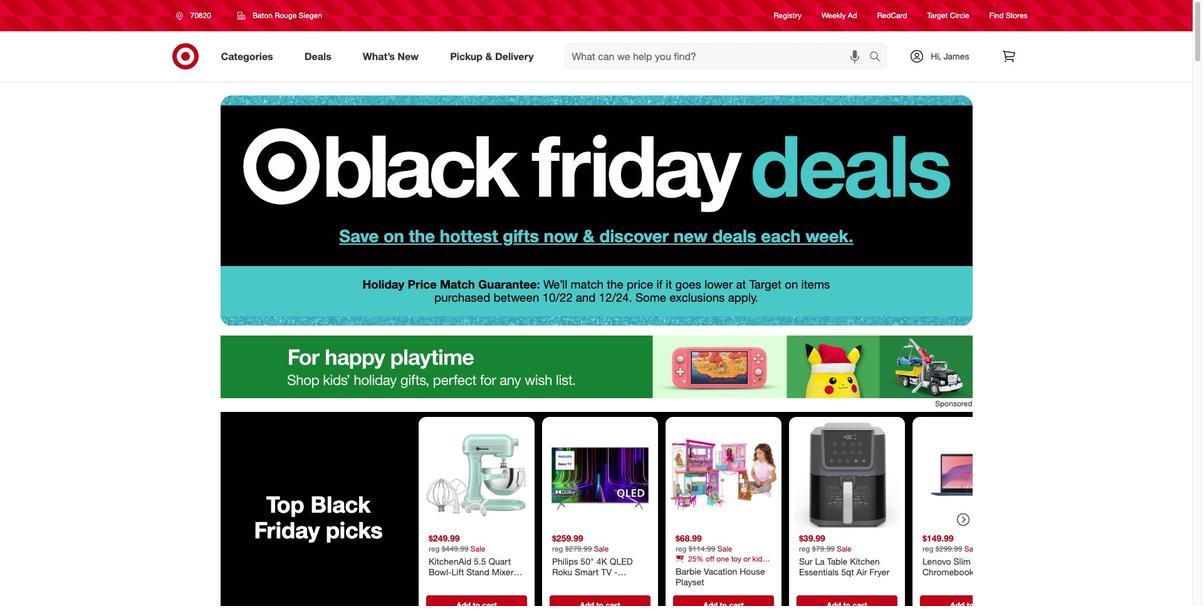 Task type: vqa. For each thing, say whether or not it's contained in the screenshot.


Task type: locate. For each thing, give the bounding box(es) containing it.
0 vertical spatial on
[[384, 226, 404, 246]]

1 horizontal spatial on
[[785, 278, 798, 291]]

advertisement region
[[220, 336, 972, 399]]

weekly ad
[[822, 11, 857, 20]]

$279.99
[[565, 544, 592, 554]]

guarantee:
[[478, 278, 540, 291]]

registry link
[[774, 10, 802, 21]]

5 sale from the left
[[964, 544, 979, 554]]

target left "circle"
[[927, 11, 948, 20]]

barbie vacation house playset image
[[670, 422, 776, 528]]

What can we help you find? suggestions appear below search field
[[564, 43, 873, 70]]

reg down the $149.99 at the bottom right
[[922, 544, 933, 554]]

the
[[409, 226, 435, 246], [607, 278, 624, 291]]

3 sale from the left
[[717, 544, 732, 554]]

$39.99 reg $79.99 sale sur la table kitchen essentials 5qt air fryer
[[799, 533, 889, 578]]

redcard
[[877, 11, 907, 20]]

kids'
[[752, 554, 768, 564]]

sale for $149.99
[[964, 544, 979, 554]]

3 reg from the left
[[675, 544, 686, 554]]

target circle
[[927, 11, 969, 20]]

0 horizontal spatial the
[[409, 226, 435, 246]]

rouge
[[275, 11, 297, 20]]

search button
[[864, 43, 894, 73]]

1 vertical spatial &
[[583, 226, 595, 246]]

$39.99
[[799, 533, 825, 544]]

on left items
[[785, 278, 798, 291]]

2 sale from the left
[[594, 544, 608, 554]]

$114.99
[[688, 544, 715, 554]]

search
[[864, 51, 894, 64]]

holiday
[[363, 278, 404, 291]]

it
[[666, 278, 672, 291]]

sale inside $68.99 reg $114.99 sale
[[717, 544, 732, 554]]

purchased
[[434, 291, 490, 304]]

5qt
[[841, 567, 854, 578]]

tv
[[601, 567, 611, 578]]

the inside the we'll match the price if it goes lower at target on items purchased between 10/22 and 12/24. some exclusions apply.
[[607, 278, 624, 291]]

25% off one toy or kids' book
[[675, 554, 768, 573]]

sale up 5.5 at left
[[470, 544, 485, 554]]

- up the "purchase"
[[613, 578, 617, 589]]

the left hottest
[[409, 226, 435, 246]]

stores
[[1006, 11, 1028, 20]]

1 horizontal spatial the
[[607, 278, 624, 291]]

1 vertical spatial on
[[785, 278, 798, 291]]

$68.99
[[675, 533, 702, 544]]

save
[[339, 226, 379, 246]]

- left ice
[[460, 578, 463, 589]]

$249.99
[[428, 533, 460, 544]]

1 sale from the left
[[470, 544, 485, 554]]

or
[[743, 554, 750, 564]]

0 vertical spatial target
[[927, 11, 948, 20]]

reg up sur
[[799, 544, 810, 554]]

new
[[674, 226, 708, 246]]

sale inside $149.99 reg $299.99 sale
[[964, 544, 979, 554]]

sale
[[470, 544, 485, 554], [594, 544, 608, 554], [717, 544, 732, 554], [836, 544, 851, 554], [964, 544, 979, 554]]

reg down $259.99
[[552, 544, 563, 554]]

book
[[675, 564, 692, 573]]

lenovo slim 14" chromebook - mediatek processor - 4gb ram - 64gb flash storage - blue (82xj002dus) image
[[917, 422, 1023, 528]]

& right pickup
[[485, 50, 492, 62]]

reg inside $68.99 reg $114.99 sale
[[675, 544, 686, 554]]

sale inside $249.99 reg $449.99 sale kitchenaid 5.5 quart bowl-lift stand mixer - ksm55 - ice
[[470, 544, 485, 554]]

0 horizontal spatial target
[[749, 278, 782, 291]]

sale for $259.99
[[594, 544, 608, 554]]

save on the hottest gifts now & discover new deals each week.
[[339, 226, 853, 246]]

the left price
[[607, 278, 624, 291]]

reg for $259.99
[[552, 544, 563, 554]]

new
[[398, 50, 419, 62]]

sur
[[799, 556, 812, 567]]

& right the now
[[583, 226, 595, 246]]

ad
[[848, 11, 857, 20]]

0 vertical spatial &
[[485, 50, 492, 62]]

now
[[544, 226, 578, 246]]

- right mixer
[[516, 567, 519, 578]]

target
[[927, 11, 948, 20], [749, 278, 782, 291]]

the for price
[[607, 278, 624, 291]]

1 horizontal spatial target
[[927, 11, 948, 20]]

roku
[[552, 567, 572, 578]]

1 vertical spatial target
[[749, 278, 782, 291]]

the for hottest
[[409, 226, 435, 246]]

50"
[[580, 556, 594, 567]]

70820
[[190, 11, 211, 20]]

baton rouge siegen button
[[229, 4, 330, 27]]

$79.99
[[812, 544, 834, 554]]

reg down $249.99
[[428, 544, 439, 554]]

reg for $39.99
[[799, 544, 810, 554]]

sale inside $39.99 reg $79.99 sale sur la table kitchen essentials 5qt air fryer
[[836, 544, 851, 554]]

save on the hottest gifts now & discover new deals each week. link
[[220, 81, 972, 266]]

sale inside $259.99 reg $279.99 sale philips 50" 4k qled roku smart tv - 50pul7973/f7 - special purchase
[[594, 544, 608, 554]]

1 vertical spatial the
[[607, 278, 624, 291]]

&
[[485, 50, 492, 62], [583, 226, 595, 246]]

sale right $299.99
[[964, 544, 979, 554]]

smart
[[574, 567, 598, 578]]

reg inside $39.99 reg $79.99 sale sur la table kitchen essentials 5qt air fryer
[[799, 544, 810, 554]]

target circle link
[[927, 10, 969, 21]]

reg down $68.99
[[675, 544, 686, 554]]

sale up 4k
[[594, 544, 608, 554]]

lift
[[451, 567, 464, 578]]

reg inside $149.99 reg $299.99 sale
[[922, 544, 933, 554]]

- right tv
[[614, 567, 617, 578]]

2 reg from the left
[[552, 544, 563, 554]]

1 reg from the left
[[428, 544, 439, 554]]

qled
[[609, 556, 632, 567]]

gifts
[[503, 226, 539, 246]]

sale for $68.99
[[717, 544, 732, 554]]

off
[[705, 554, 714, 564]]

4 sale from the left
[[836, 544, 851, 554]]

sale up table
[[836, 544, 851, 554]]

1 horizontal spatial &
[[583, 226, 595, 246]]

reg
[[428, 544, 439, 554], [552, 544, 563, 554], [675, 544, 686, 554], [799, 544, 810, 554], [922, 544, 933, 554]]

redcard link
[[877, 10, 907, 21]]

5 reg from the left
[[922, 544, 933, 554]]

barbie
[[675, 566, 701, 577]]

baton
[[253, 11, 273, 20]]

sale for $39.99
[[836, 544, 851, 554]]

price
[[627, 278, 653, 291]]

reg inside $259.99 reg $279.99 sale philips 50" 4k qled roku smart tv - 50pul7973/f7 - special purchase
[[552, 544, 563, 554]]

$149.99
[[922, 533, 953, 544]]

weekly ad link
[[822, 10, 857, 21]]

4 reg from the left
[[799, 544, 810, 554]]

target right at
[[749, 278, 782, 291]]

circle
[[950, 11, 969, 20]]

sur la table kitchen essentials 5qt air fryer image
[[794, 422, 900, 528]]

on right save
[[384, 226, 404, 246]]

find stores link
[[989, 10, 1028, 21]]

purchase
[[583, 589, 620, 600]]

some
[[636, 291, 666, 304]]

reg inside $249.99 reg $449.99 sale kitchenaid 5.5 quart bowl-lift stand mixer - ksm55 - ice
[[428, 544, 439, 554]]

sale up one at bottom right
[[717, 544, 732, 554]]

james
[[944, 51, 969, 61]]

ksm55
[[428, 578, 457, 589]]

0 vertical spatial the
[[409, 226, 435, 246]]



Task type: describe. For each thing, give the bounding box(es) containing it.
sponsored
[[935, 400, 972, 409]]

stand
[[466, 567, 489, 578]]

$149.99 reg $299.99 sale
[[922, 533, 979, 554]]

$259.99 reg $279.99 sale philips 50" 4k qled roku smart tv - 50pul7973/f7 - special purchase
[[552, 533, 632, 600]]

baton rouge siegen
[[253, 11, 322, 20]]

black
[[310, 491, 370, 518]]

hottest
[[440, 226, 498, 246]]

mixer
[[492, 567, 513, 578]]

ice
[[465, 578, 477, 589]]

la
[[815, 556, 824, 567]]

$299.99
[[935, 544, 962, 554]]

what's new
[[363, 50, 419, 62]]

registry
[[774, 11, 802, 20]]

reg for $249.99
[[428, 544, 439, 554]]

kitchen
[[850, 556, 880, 567]]

target inside the we'll match the price if it goes lower at target on items purchased between 10/22 and 12/24. some exclusions apply.
[[749, 278, 782, 291]]

house
[[739, 566, 765, 577]]

5.5
[[474, 556, 486, 567]]

4k
[[596, 556, 607, 567]]

0 horizontal spatial &
[[485, 50, 492, 62]]

hi,
[[931, 51, 941, 61]]

items
[[801, 278, 830, 291]]

special
[[552, 589, 581, 600]]

and
[[576, 291, 596, 304]]

top black friday picks
[[254, 491, 382, 544]]

hi, james
[[931, 51, 969, 61]]

reg for $149.99
[[922, 544, 933, 554]]

kitchenaid 5.5 quart bowl-lift stand mixer - ksm55 - ice image
[[423, 422, 529, 528]]

50pul7973/f7
[[552, 578, 611, 589]]

match
[[571, 278, 604, 291]]

we'll match the price if it goes lower at target on items purchased between 10/22 and 12/24. some exclusions apply.
[[434, 278, 830, 304]]

fryer
[[869, 567, 889, 578]]

apply.
[[728, 291, 758, 304]]

what's
[[363, 50, 395, 62]]

kitchenaid
[[428, 556, 471, 567]]

price
[[408, 278, 437, 291]]

on inside the we'll match the price if it goes lower at target on items purchased between 10/22 and 12/24. some exclusions apply.
[[785, 278, 798, 291]]

what's new link
[[352, 43, 434, 70]]

target black friday deals image
[[220, 81, 972, 266]]

match
[[440, 278, 475, 291]]

bowl-
[[428, 567, 451, 578]]

top
[[266, 491, 304, 518]]

pickup & delivery link
[[439, 43, 549, 70]]

discover
[[599, 226, 669, 246]]

philips 50" 4k qled roku smart tv - 50pul7973/f7 - special purchase image
[[547, 422, 653, 528]]

goes
[[675, 278, 701, 291]]

find stores
[[989, 11, 1028, 20]]

deals link
[[294, 43, 347, 70]]

categories link
[[210, 43, 289, 70]]

pickup & delivery
[[450, 50, 534, 62]]

toy
[[731, 554, 741, 564]]

barbie vacation house playset
[[675, 566, 765, 588]]

delivery
[[495, 50, 534, 62]]

we'll
[[543, 278, 567, 291]]

playset
[[675, 577, 704, 588]]

deals
[[712, 226, 756, 246]]

week.
[[806, 226, 853, 246]]

carousel region
[[220, 412, 1028, 607]]

$449.99
[[441, 544, 468, 554]]

deals
[[304, 50, 331, 62]]

find
[[989, 11, 1004, 20]]

one
[[716, 554, 729, 564]]

friday
[[254, 517, 319, 544]]

philips
[[552, 556, 578, 567]]

table
[[827, 556, 847, 567]]

0 horizontal spatial on
[[384, 226, 404, 246]]

25%
[[688, 554, 703, 564]]

if
[[656, 278, 663, 291]]

70820 button
[[168, 4, 224, 27]]

reg for $68.99
[[675, 544, 686, 554]]

categories
[[221, 50, 273, 62]]

essentials
[[799, 567, 838, 578]]

lower
[[705, 278, 733, 291]]

picks
[[326, 517, 382, 544]]

10/22
[[543, 291, 573, 304]]

$249.99 reg $449.99 sale kitchenaid 5.5 quart bowl-lift stand mixer - ksm55 - ice
[[428, 533, 519, 589]]

12/24.
[[599, 291, 632, 304]]

pickup
[[450, 50, 483, 62]]

sale for $249.99
[[470, 544, 485, 554]]



